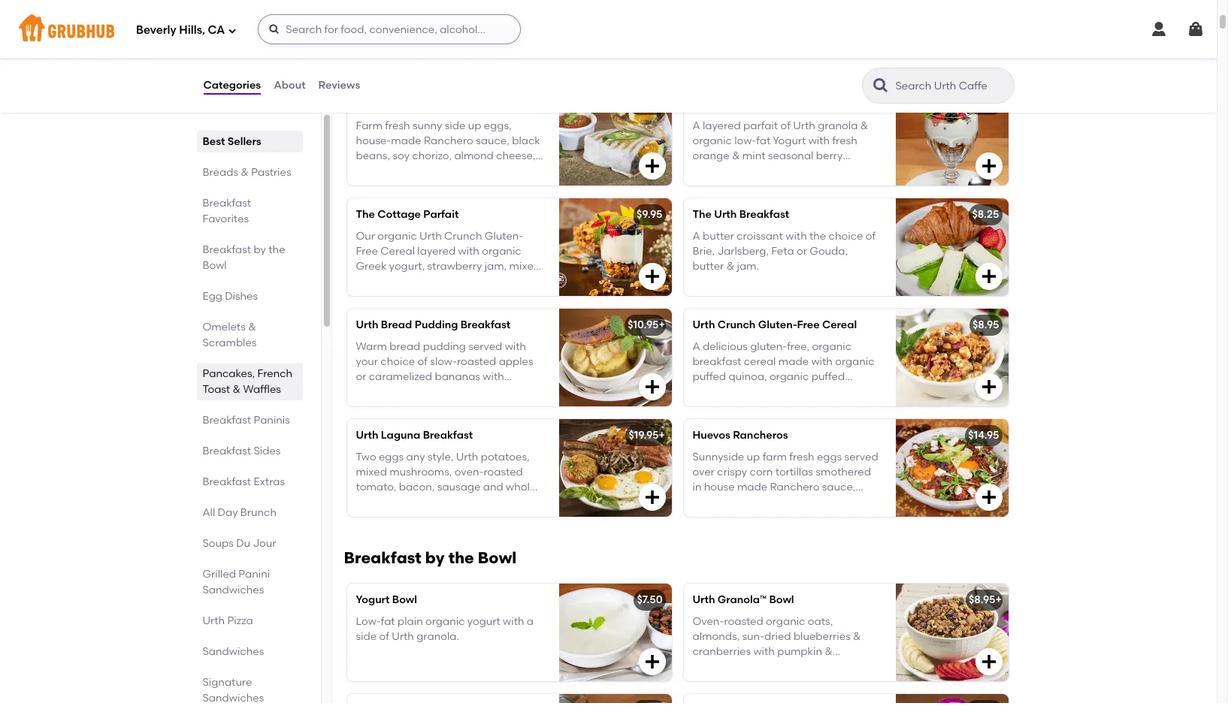 Task type: describe. For each thing, give the bounding box(es) containing it.
omelets & scrambles tab
[[203, 320, 297, 351]]

cheese,
[[495, 9, 534, 22]]

mint
[[743, 150, 766, 163]]

& down low-
[[732, 150, 740, 163]]

about button
[[273, 59, 306, 113]]

urth granola™ bowl
[[693, 594, 794, 607]]

pudding
[[415, 319, 458, 332]]

free inside 'our organic urth crunch gluten- free cereal layered with organic greek yogurt, strawberry jam, mixed berries and seasonal fruit. (served all day)'
[[356, 245, 378, 258]]

mixed inside omelet with avocado, jack cheese, mild chilies, roma tomatoes, mayonnaise & lettuce on a rustic roll. served with mixed greens salad upon request.
[[418, 55, 449, 67]]

urth right $10.95 +
[[693, 319, 715, 332]]

slow-
[[430, 356, 457, 368]]

layered inside a layered parfait of urth granola & organic low-fat yogurt with fresh orange & mint seasonal berry ambrosia.
[[703, 119, 741, 132]]

beverly hills, ca
[[136, 23, 225, 37]]

crunch inside 'our organic urth crunch gluten- free cereal layered with organic greek yogurt, strawberry jam, mixed berries and seasonal fruit. (served all day)'
[[444, 230, 482, 243]]

urth up croissant
[[714, 208, 737, 221]]

& inside omelets & scrambles
[[248, 321, 256, 334]]

breakfast paninis
[[203, 414, 290, 427]]

bowl right granola™
[[769, 594, 794, 607]]

egg
[[203, 290, 222, 303]]

jack
[[471, 9, 492, 22]]

organic inside a layered parfait of urth granola & organic low-fat yogurt with fresh orange & mint seasonal berry ambrosia.
[[693, 135, 732, 147]]

bread
[[390, 340, 421, 353]]

svg image for urth laguna breakfast image
[[643, 489, 661, 507]]

seasonal inside a layered parfait of urth granola & organic low-fat yogurt with fresh orange & mint seasonal berry ambrosia.
[[768, 150, 814, 163]]

urth pizza
[[203, 615, 253, 628]]

hills,
[[179, 23, 205, 37]]

apples
[[499, 356, 533, 368]]

breakfast up yogurt bowl
[[344, 549, 422, 568]]

huevos rancheros image
[[896, 420, 1009, 517]]

pancakes, french toast & waffles
[[203, 368, 293, 396]]

yogurt,
[[389, 260, 425, 273]]

best sellers
[[203, 135, 261, 148]]

(served
[[490, 276, 529, 288]]

best
[[203, 135, 225, 148]]

side
[[356, 631, 377, 643]]

svg image for the urth parfait image
[[980, 157, 998, 175]]

the for the cottage parfait
[[356, 208, 375, 221]]

the urth parfait image
[[896, 88, 1009, 186]]

bowl up 'yogurt'
[[478, 549, 517, 568]]

signature sandwiches
[[203, 677, 264, 704]]

best sellers tab
[[203, 134, 297, 150]]

$19.95
[[629, 430, 659, 442]]

or inside 'warm bread pudding served with your choice of slow-roasted apples or caramelized bananas with steamed milk. the best in l.a.!'
[[356, 371, 366, 384]]

0 horizontal spatial yogurt
[[356, 594, 390, 607]]

breads
[[203, 166, 238, 179]]

greens
[[451, 55, 486, 67]]

Search Urth Caffe search field
[[894, 79, 1009, 93]]

sausage
[[437, 481, 481, 494]]

$7.50
[[637, 594, 663, 607]]

with inside a butter croissant with the choice of brie, jarlsberg, feta or gouda, butter & jam.
[[786, 230, 807, 243]]

the urth breakfast
[[693, 208, 789, 221]]

of inside a layered parfait of urth granola & organic low-fat yogurt with fresh orange & mint seasonal berry ambrosia.
[[781, 119, 791, 132]]

+ for $19.95
[[659, 430, 665, 442]]

a inside omelet with avocado, jack cheese, mild chilies, roma tomatoes, mayonnaise & lettuce on a rustic roll. served with mixed greens salad upon request.
[[485, 39, 492, 52]]

breakfast extras tab
[[203, 474, 297, 490]]

pancakes, french toast & waffles tab
[[203, 366, 297, 398]]

1 horizontal spatial free
[[797, 319, 820, 332]]

lettuce
[[431, 39, 467, 52]]

of inside low-fat plain organic yogurt with a side of urth granola.
[[379, 631, 389, 643]]

granola™
[[718, 594, 767, 607]]

0 vertical spatial butter
[[703, 230, 734, 243]]

cottage
[[378, 208, 421, 221]]

huevos rancheros
[[693, 430, 788, 442]]

pastries
[[251, 166, 291, 179]]

breakfast up breakfast extras
[[203, 445, 251, 458]]

pizza
[[227, 615, 253, 628]]

urth inside 'our organic urth crunch gluten- free cereal layered with organic greek yogurt, strawberry jam, mixed berries and seasonal fruit. (served all day)'
[[420, 230, 442, 243]]

breakfast favorites tab
[[203, 195, 297, 227]]

huevos rancheros burrito image
[[559, 88, 672, 186]]

omelet with avocado, jack cheese, mild chilies, roma tomatoes, mayonnaise & lettuce on a rustic roll. served with mixed greens salad upon request. button
[[347, 0, 672, 83]]

our
[[356, 230, 375, 243]]

toast
[[203, 383, 230, 396]]

wheat
[[356, 497, 388, 509]]

dishes
[[225, 290, 258, 303]]

with up chilies,
[[397, 9, 418, 22]]

laguna
[[381, 430, 420, 442]]

omelet
[[356, 9, 394, 22]]

caramelized
[[369, 371, 432, 384]]

orange
[[693, 150, 730, 163]]

by inside breakfast by the bowl
[[254, 244, 266, 256]]

the inside breakfast by the bowl
[[269, 244, 285, 256]]

& right breads
[[241, 166, 249, 179]]

& inside omelet with avocado, jack cheese, mild chilies, roma tomatoes, mayonnaise & lettuce on a rustic roll. served with mixed greens salad upon request.
[[421, 39, 429, 52]]

all
[[531, 276, 543, 288]]

soups
[[203, 538, 234, 550]]

grilled panini sandwiches
[[203, 568, 270, 597]]

served
[[356, 55, 391, 67]]

best
[[451, 386, 473, 399]]

urth laguna breakfast image
[[559, 420, 672, 517]]

urth up 'warm'
[[356, 319, 378, 332]]

favorites
[[203, 213, 249, 226]]

reviews button
[[318, 59, 361, 113]]

ca
[[208, 23, 225, 37]]

urth up two
[[356, 430, 378, 442]]

egg dishes tab
[[203, 289, 297, 304]]

1 vertical spatial gluten-
[[758, 319, 797, 332]]

fat inside a layered parfait of urth granola & organic low-fat yogurt with fresh orange & mint seasonal berry ambrosia.
[[756, 135, 771, 147]]

organic down cottage
[[378, 230, 417, 243]]

svg image for yogurt bowl image at the bottom
[[643, 654, 661, 672]]

$9.95
[[637, 208, 663, 221]]

breakfast inside breakfast by the bowl
[[203, 244, 251, 256]]

chilies,
[[381, 24, 415, 37]]

1 horizontal spatial by
[[425, 549, 445, 568]]

extras
[[254, 476, 285, 489]]

with inside 'our organic urth crunch gluten- free cereal layered with organic greek yogurt, strawberry jam, mixed berries and seasonal fruit. (served all day)'
[[458, 245, 480, 258]]

paninis
[[254, 414, 290, 427]]

waffles
[[243, 383, 281, 396]]

organic inside low-fat plain organic yogurt with a side of urth granola.
[[426, 615, 465, 628]]

breakfast paninis tab
[[203, 413, 297, 429]]

+ for $10.95
[[659, 319, 665, 332]]

yogurt bowl image
[[559, 584, 672, 682]]

the for the urth breakfast
[[693, 208, 712, 221]]

svg image for huevos rancheros burrito image
[[643, 157, 661, 175]]

huevos
[[693, 430, 731, 442]]

jour
[[253, 538, 276, 550]]

greek
[[356, 260, 387, 273]]

mild
[[356, 24, 378, 37]]

$19.95 +
[[629, 430, 665, 442]]

breakfast by the bowl tab
[[203, 242, 297, 274]]

reviews
[[318, 79, 360, 92]]

the egg sandwich image
[[559, 0, 672, 75]]

any
[[406, 451, 425, 464]]

categories button
[[203, 59, 262, 113]]

& right granola
[[861, 119, 869, 132]]

and inside 'our organic urth crunch gluten- free cereal layered with organic greek yogurt, strawberry jam, mixed berries and seasonal fruit. (served all day)'
[[393, 276, 414, 288]]

mixed inside two eggs any style, urth potatoes, mixed mushrooms, oven-roasted tomato, bacon, sausage and whole wheat toast.
[[356, 466, 387, 479]]

$14.95 for huevos rancheros image
[[969, 430, 1000, 442]]

warm bread pudding served with your choice of slow-roasted apples or caramelized bananas with steamed milk. the best in l.a.!
[[356, 340, 533, 399]]

gluten- inside 'our organic urth crunch gluten- free cereal layered with organic greek yogurt, strawberry jam, mixed berries and seasonal fruit. (served all day)'
[[485, 230, 524, 243]]

& inside a butter croissant with the choice of brie, jarlsberg, feta or gouda, butter & jam.
[[727, 260, 735, 273]]

main navigation navigation
[[0, 0, 1217, 59]]

a butter croissant with the choice of brie, jarlsberg, feta or gouda, butter & jam.
[[693, 230, 876, 273]]

with up apples
[[505, 340, 526, 353]]

avocado,
[[420, 9, 469, 22]]

rancheros
[[733, 430, 788, 442]]

the inside 'warm bread pudding served with your choice of slow-roasted apples or caramelized bananas with steamed milk. the best in l.a.!'
[[430, 386, 449, 399]]

breads & pastries tab
[[203, 165, 297, 180]]

$10.95 +
[[628, 319, 665, 332]]

urth crunch gluten-free cereal image
[[896, 309, 1009, 407]]

warm
[[356, 340, 387, 353]]

l.a.!
[[487, 386, 509, 399]]

day
[[218, 507, 238, 519]]

breakfast sides
[[203, 445, 281, 458]]

your
[[356, 356, 378, 368]]

organic oatmeal image
[[559, 695, 672, 704]]

style,
[[428, 451, 454, 464]]

the cottage parfait
[[356, 208, 459, 221]]

grilled panini sandwiches tab
[[203, 567, 297, 598]]

request.
[[385, 70, 426, 83]]

the inside a butter croissant with the choice of brie, jarlsberg, feta or gouda, butter & jam.
[[810, 230, 826, 243]]

grilled
[[203, 568, 236, 581]]

with up request.
[[394, 55, 415, 67]]

plain
[[398, 615, 423, 628]]

1 vertical spatial crunch
[[718, 319, 756, 332]]



Task type: vqa. For each thing, say whether or not it's contained in the screenshot.
NOV 30 AT 1:45PM
no



Task type: locate. For each thing, give the bounding box(es) containing it.
crunch down parfait
[[444, 230, 482, 243]]

beverly
[[136, 23, 176, 37]]

and down yogurt,
[[393, 276, 414, 288]]

the urth breakfast image
[[896, 199, 1009, 296]]

urth inside tab
[[203, 615, 225, 628]]

a for a butter croissant with the choice of brie, jarlsberg, feta or gouda, butter & jam.
[[693, 230, 700, 243]]

Search for food, convenience, alcohol... search field
[[258, 14, 521, 44]]

1 vertical spatial butter
[[693, 260, 724, 273]]

0 horizontal spatial choice
[[381, 356, 415, 368]]

sandwiches down grilled
[[203, 584, 264, 597]]

all
[[203, 507, 215, 519]]

0 horizontal spatial or
[[356, 371, 366, 384]]

1 vertical spatial fat
[[381, 615, 395, 628]]

and
[[393, 276, 414, 288], [483, 481, 504, 494]]

0 vertical spatial roasted
[[457, 356, 496, 368]]

0 horizontal spatial a
[[485, 39, 492, 52]]

yogurt
[[773, 135, 806, 147], [356, 594, 390, 607]]

choice up caramelized
[[381, 356, 415, 368]]

0 horizontal spatial mixed
[[356, 466, 387, 479]]

0 vertical spatial a
[[693, 119, 700, 132]]

a up orange
[[693, 119, 700, 132]]

1 sandwiches from the top
[[203, 584, 264, 597]]

$8.95 +
[[969, 594, 1002, 607]]

roasted inside two eggs any style, urth potatoes, mixed mushrooms, oven-roasted tomato, bacon, sausage and whole wheat toast.
[[484, 466, 523, 479]]

day)
[[356, 291, 379, 304]]

with up l.a.!
[[483, 371, 504, 384]]

1 horizontal spatial layered
[[703, 119, 741, 132]]

1 vertical spatial yogurt
[[356, 594, 390, 607]]

0 vertical spatial sandwiches
[[203, 584, 264, 597]]

0 horizontal spatial $14.95
[[632, 98, 663, 111]]

$8.95
[[973, 98, 1000, 111], [973, 319, 1000, 332], [969, 594, 996, 607]]

2 vertical spatial +
[[996, 594, 1002, 607]]

of inside a butter croissant with the choice of brie, jarlsberg, feta or gouda, butter & jam.
[[866, 230, 876, 243]]

urth
[[793, 119, 816, 132], [714, 208, 737, 221], [420, 230, 442, 243], [356, 319, 378, 332], [693, 319, 715, 332], [356, 430, 378, 442], [456, 451, 478, 464], [693, 594, 715, 607], [203, 615, 225, 628], [392, 631, 414, 643]]

1 horizontal spatial the
[[430, 386, 449, 399]]

the up gouda,
[[810, 230, 826, 243]]

2 horizontal spatial the
[[693, 208, 712, 221]]

breakfast up served at left
[[461, 319, 511, 332]]

urth inside two eggs any style, urth potatoes, mixed mushrooms, oven-roasted tomato, bacon, sausage and whole wheat toast.
[[456, 451, 478, 464]]

1 vertical spatial mixed
[[509, 260, 541, 273]]

sandwiches inside "grilled panini sandwiches"
[[203, 584, 264, 597]]

breakfast down 'favorites'
[[203, 244, 251, 256]]

0 horizontal spatial crunch
[[444, 230, 482, 243]]

+
[[659, 319, 665, 332], [659, 430, 665, 442], [996, 594, 1002, 607]]

a for a layered parfait of urth granola & organic low-fat yogurt with fresh orange & mint seasonal berry ambrosia.
[[693, 119, 700, 132]]

urth pizza tab
[[203, 613, 297, 629]]

seasonal down strawberry
[[416, 276, 462, 288]]

scrambles
[[203, 337, 257, 350]]

1 horizontal spatial the
[[449, 549, 474, 568]]

urth up oven-
[[456, 451, 478, 464]]

butter up brie,
[[703, 230, 734, 243]]

$14.95 for huevos rancheros burrito image
[[632, 98, 663, 111]]

bowl up egg
[[203, 259, 227, 272]]

svg image inside main navigation navigation
[[1150, 20, 1168, 38]]

fat down yogurt bowl
[[381, 615, 395, 628]]

0 vertical spatial +
[[659, 319, 665, 332]]

du
[[236, 538, 250, 550]]

0 vertical spatial layered
[[703, 119, 741, 132]]

choice inside a butter croissant with the choice of brie, jarlsberg, feta or gouda, butter & jam.
[[829, 230, 863, 243]]

or down your
[[356, 371, 366, 384]]

0 vertical spatial mixed
[[418, 55, 449, 67]]

1 vertical spatial layered
[[418, 245, 456, 258]]

1 horizontal spatial crunch
[[718, 319, 756, 332]]

and inside two eggs any style, urth potatoes, mixed mushrooms, oven-roasted tomato, bacon, sausage and whole wheat toast.
[[483, 481, 504, 494]]

the up our
[[356, 208, 375, 221]]

urth down parfait
[[420, 230, 442, 243]]

1 vertical spatial $14.95
[[969, 430, 1000, 442]]

0 vertical spatial gluten-
[[485, 230, 524, 243]]

breakfast by the bowl up dishes
[[203, 244, 285, 272]]

the up 'yogurt'
[[449, 549, 474, 568]]

0 horizontal spatial gluten-
[[485, 230, 524, 243]]

& up 'scrambles'
[[248, 321, 256, 334]]

1 horizontal spatial a
[[527, 615, 534, 628]]

1 vertical spatial breakfast by the bowl
[[344, 549, 517, 568]]

mixed up tomato,
[[356, 466, 387, 479]]

1 horizontal spatial breakfast by the bowl
[[344, 549, 517, 568]]

granola.
[[417, 631, 459, 643]]

croissant
[[737, 230, 783, 243]]

svg image for urth bread pudding breakfast image
[[643, 378, 661, 396]]

low-
[[735, 135, 756, 147]]

urth down the plain
[[392, 631, 414, 643]]

0 vertical spatial $8.95
[[973, 98, 1000, 111]]

fat down parfait
[[756, 135, 771, 147]]

bowl inside breakfast by the bowl
[[203, 259, 227, 272]]

a up brie,
[[693, 230, 700, 243]]

low-fat plain organic yogurt with a side of urth granola.
[[356, 615, 534, 643]]

a right on
[[485, 39, 492, 52]]

& inside 'pancakes, french toast & waffles'
[[233, 383, 241, 396]]

1 horizontal spatial $14.95
[[969, 430, 1000, 442]]

1 horizontal spatial fat
[[756, 135, 771, 147]]

1 vertical spatial roasted
[[484, 466, 523, 479]]

2 vertical spatial sandwiches
[[203, 692, 264, 704]]

seasonal
[[768, 150, 814, 163], [416, 276, 462, 288]]

crunch down jam. on the top of the page
[[718, 319, 756, 332]]

breakfast up croissant
[[739, 208, 789, 221]]

svg image for the cottage parfait image
[[643, 268, 661, 286]]

seasonal right mint
[[768, 150, 814, 163]]

mixed up all
[[509, 260, 541, 273]]

0 vertical spatial seasonal
[[768, 150, 814, 163]]

1 vertical spatial cereal
[[822, 319, 857, 332]]

with up the feta
[[786, 230, 807, 243]]

sellers
[[228, 135, 261, 148]]

0 vertical spatial breakfast by the bowl
[[203, 244, 285, 272]]

omelets
[[203, 321, 246, 334]]

0 vertical spatial yogurt
[[773, 135, 806, 147]]

1 horizontal spatial and
[[483, 481, 504, 494]]

2 sandwiches from the top
[[203, 646, 264, 659]]

with inside low-fat plain organic yogurt with a side of urth granola.
[[503, 615, 524, 628]]

roasted inside 'warm bread pudding served with your choice of slow-roasted apples or caramelized bananas with steamed milk. the best in l.a.!'
[[457, 356, 496, 368]]

0 vertical spatial and
[[393, 276, 414, 288]]

cereal inside 'our organic urth crunch gluten- free cereal layered with organic greek yogurt, strawberry jam, mixed berries and seasonal fruit. (served all day)'
[[381, 245, 415, 258]]

yogurt up low-
[[356, 594, 390, 607]]

all day brunch
[[203, 507, 277, 519]]

all day brunch tab
[[203, 505, 297, 521]]

yogurt
[[468, 615, 500, 628]]

berries
[[356, 276, 391, 288]]

mixed down lettuce
[[418, 55, 449, 67]]

2 vertical spatial mixed
[[356, 466, 387, 479]]

sandwiches down signature
[[203, 692, 264, 704]]

a right 'yogurt'
[[527, 615, 534, 628]]

about
[[274, 79, 306, 92]]

1 horizontal spatial or
[[797, 245, 807, 258]]

free
[[356, 245, 378, 258], [797, 319, 820, 332]]

pancakes,
[[203, 368, 255, 380]]

of inside 'warm bread pudding served with your choice of slow-roasted apples or caramelized bananas with steamed milk. the best in l.a.!'
[[418, 356, 428, 368]]

urth left granola
[[793, 119, 816, 132]]

rustic
[[495, 39, 523, 52]]

layered up strawberry
[[418, 245, 456, 258]]

layered
[[703, 119, 741, 132], [418, 245, 456, 258]]

berry
[[816, 150, 843, 163]]

whole
[[506, 481, 536, 494]]

$8.95 for $14.95
[[973, 98, 1000, 111]]

2 a from the top
[[693, 230, 700, 243]]

1 vertical spatial a
[[527, 615, 534, 628]]

brie,
[[693, 245, 715, 258]]

breakfast by the bowl inside tab
[[203, 244, 285, 272]]

0 horizontal spatial the
[[269, 244, 285, 256]]

$8.95 for $10.95
[[973, 319, 1000, 332]]

served
[[469, 340, 502, 353]]

3 sandwiches from the top
[[203, 692, 264, 704]]

choice inside 'warm bread pudding served with your choice of slow-roasted apples or caramelized bananas with steamed milk. the best in l.a.!'
[[381, 356, 415, 368]]

jarlsberg,
[[718, 245, 769, 258]]

parfait
[[744, 119, 778, 132]]

0 horizontal spatial cereal
[[381, 245, 415, 258]]

breads & pastries
[[203, 166, 291, 179]]

the up brie,
[[693, 208, 712, 221]]

or
[[797, 245, 807, 258], [356, 371, 366, 384]]

urth bread pudding breakfast image
[[559, 309, 672, 407]]

omelet with avocado, jack cheese, mild chilies, roma tomatoes, mayonnaise & lettuce on a rustic roll. served with mixed greens salad upon request.
[[356, 9, 543, 83]]

or inside a butter croissant with the choice of brie, jarlsberg, feta or gouda, butter & jam.
[[797, 245, 807, 258]]

2 vertical spatial the
[[449, 549, 474, 568]]

fruit.
[[464, 276, 487, 288]]

0 horizontal spatial free
[[356, 245, 378, 258]]

the
[[810, 230, 826, 243], [269, 244, 285, 256], [449, 549, 474, 568]]

tomato,
[[356, 481, 397, 494]]

and left whole
[[483, 481, 504, 494]]

urth left granola™
[[693, 594, 715, 607]]

a inside low-fat plain organic yogurt with a side of urth granola.
[[527, 615, 534, 628]]

0 vertical spatial or
[[797, 245, 807, 258]]

svg image
[[1150, 20, 1168, 38], [643, 157, 661, 175], [980, 157, 998, 175], [643, 268, 661, 286], [643, 378, 661, 396], [980, 378, 998, 396], [643, 489, 661, 507], [643, 654, 661, 672]]

the left best
[[430, 386, 449, 399]]

$14.95 inside button
[[632, 98, 663, 111]]

signature sandwiches tab
[[203, 675, 297, 704]]

mixed inside 'our organic urth crunch gluten- free cereal layered with organic greek yogurt, strawberry jam, mixed berries and seasonal fruit. (served all day)'
[[509, 260, 541, 273]]

0 vertical spatial fat
[[756, 135, 771, 147]]

svg image for urth crunch gluten-free cereal image at the right
[[980, 378, 998, 396]]

breakfast burrito image
[[896, 0, 1009, 75]]

0 vertical spatial free
[[356, 245, 378, 258]]

2 horizontal spatial the
[[810, 230, 826, 243]]

0 vertical spatial a
[[485, 39, 492, 52]]

$14.95
[[632, 98, 663, 111], [969, 430, 1000, 442]]

& down roma
[[421, 39, 429, 52]]

roasted for bananas
[[457, 356, 496, 368]]

sandwiches down urth pizza
[[203, 646, 264, 659]]

1 a from the top
[[693, 119, 700, 132]]

yogurt down parfait
[[773, 135, 806, 147]]

urth granola™ bowl image
[[896, 584, 1009, 682]]

choice up gouda,
[[829, 230, 863, 243]]

1 vertical spatial and
[[483, 481, 504, 494]]

bowl up the plain
[[392, 594, 417, 607]]

potatoes,
[[481, 451, 530, 464]]

seasonal inside 'our organic urth crunch gluten- free cereal layered with organic greek yogurt, strawberry jam, mixed berries and seasonal fruit. (served all day)'
[[416, 276, 462, 288]]

1 vertical spatial choice
[[381, 356, 415, 368]]

by down breakfast favorites tab
[[254, 244, 266, 256]]

1 horizontal spatial yogurt
[[773, 135, 806, 147]]

our organic urth crunch gluten- free cereal layered with organic greek yogurt, strawberry jam, mixed berries and seasonal fruit. (served all day)
[[356, 230, 543, 304]]

gluten- up jam,
[[485, 230, 524, 243]]

egg dishes
[[203, 290, 258, 303]]

steamed
[[356, 386, 401, 399]]

urth inside a layered parfait of urth granola & organic low-fat yogurt with fresh orange & mint seasonal berry ambrosia.
[[793, 119, 816, 132]]

breakfast down the toast
[[203, 414, 251, 427]]

the down breakfast favorites tab
[[269, 244, 285, 256]]

bananas
[[435, 371, 480, 384]]

soups du jour tab
[[203, 536, 297, 552]]

urth crunch gluten-free cereal
[[693, 319, 857, 332]]

1 vertical spatial by
[[425, 549, 445, 568]]

0 vertical spatial $14.95
[[632, 98, 663, 111]]

layered inside 'our organic urth crunch gluten- free cereal layered with organic greek yogurt, strawberry jam, mixed berries and seasonal fruit. (served all day)'
[[418, 245, 456, 258]]

1 vertical spatial sandwiches
[[203, 646, 264, 659]]

breakfast favorites
[[203, 197, 251, 226]]

cereal down gouda,
[[822, 319, 857, 332]]

urth left pizza
[[203, 615, 225, 628]]

0 horizontal spatial by
[[254, 244, 266, 256]]

sides
[[254, 445, 281, 458]]

0 horizontal spatial breakfast by the bowl
[[203, 244, 285, 272]]

salad
[[488, 55, 517, 67]]

+ for $8.95
[[996, 594, 1002, 607]]

0 horizontal spatial the
[[356, 208, 375, 221]]

with up strawberry
[[458, 245, 480, 258]]

0 horizontal spatial fat
[[381, 615, 395, 628]]

0 vertical spatial cereal
[[381, 245, 415, 258]]

parfait
[[423, 208, 459, 221]]

french
[[258, 368, 293, 380]]

sandwiches tab
[[203, 644, 297, 660]]

organic up jam,
[[482, 245, 522, 258]]

search icon image
[[872, 77, 890, 95]]

1 vertical spatial seasonal
[[416, 276, 462, 288]]

cereal up yogurt,
[[381, 245, 415, 258]]

a
[[485, 39, 492, 52], [527, 615, 534, 628]]

2 vertical spatial $8.95
[[969, 594, 996, 607]]

urth acai bowl image
[[896, 695, 1009, 704]]

1 vertical spatial $8.95
[[973, 319, 1000, 332]]

urth inside low-fat plain organic yogurt with a side of urth granola.
[[392, 631, 414, 643]]

roasted down served at left
[[457, 356, 496, 368]]

0 vertical spatial crunch
[[444, 230, 482, 243]]

& left jam. on the top of the page
[[727, 260, 735, 273]]

butter down brie,
[[693, 260, 724, 273]]

layered up low-
[[703, 119, 741, 132]]

1 vertical spatial +
[[659, 430, 665, 442]]

1 vertical spatial or
[[356, 371, 366, 384]]

fat inside low-fat plain organic yogurt with a side of urth granola.
[[381, 615, 395, 628]]

urth laguna breakfast
[[356, 430, 473, 442]]

with up berry
[[809, 135, 830, 147]]

a inside a butter croissant with the choice of brie, jarlsberg, feta or gouda, butter & jam.
[[693, 230, 700, 243]]

omelets & scrambles
[[203, 321, 257, 350]]

1 horizontal spatial cereal
[[822, 319, 857, 332]]

low-
[[356, 615, 381, 628]]

0 vertical spatial choice
[[829, 230, 863, 243]]

1 vertical spatial a
[[693, 230, 700, 243]]

roasted for and
[[484, 466, 523, 479]]

panini
[[239, 568, 270, 581]]

butter
[[703, 230, 734, 243], [693, 260, 724, 273]]

gouda,
[[810, 245, 848, 258]]

of
[[781, 119, 791, 132], [866, 230, 876, 243], [418, 356, 428, 368], [379, 631, 389, 643]]

svg image
[[1187, 20, 1205, 38], [269, 23, 281, 35], [228, 26, 237, 35], [643, 47, 661, 65], [980, 47, 998, 65], [980, 268, 998, 286], [980, 489, 998, 507], [980, 654, 998, 672]]

breakfast inside tab
[[203, 476, 251, 489]]

0 horizontal spatial layered
[[418, 245, 456, 258]]

oven-
[[455, 466, 484, 479]]

2 horizontal spatial mixed
[[509, 260, 541, 273]]

& down pancakes,
[[233, 383, 241, 396]]

breakfast up 'favorites'
[[203, 197, 251, 210]]

1 vertical spatial the
[[269, 244, 285, 256]]

yogurt inside a layered parfait of urth granola & organic low-fat yogurt with fresh orange & mint seasonal berry ambrosia.
[[773, 135, 806, 147]]

with inside a layered parfait of urth granola & organic low-fat yogurt with fresh orange & mint seasonal berry ambrosia.
[[809, 135, 830, 147]]

0 vertical spatial the
[[810, 230, 826, 243]]

breakfast up style,
[[423, 430, 473, 442]]

breakfast up day at the bottom left of the page
[[203, 476, 251, 489]]

0 horizontal spatial and
[[393, 276, 414, 288]]

tomatoes,
[[450, 24, 502, 37]]

or right the feta
[[797, 245, 807, 258]]

the cottage parfait image
[[559, 199, 672, 296]]

0 vertical spatial by
[[254, 244, 266, 256]]

1 horizontal spatial choice
[[829, 230, 863, 243]]

1 vertical spatial free
[[797, 319, 820, 332]]

a layered parfait of urth granola & organic low-fat yogurt with fresh orange & mint seasonal berry ambrosia.
[[693, 119, 869, 178]]

the
[[356, 208, 375, 221], [693, 208, 712, 221], [430, 386, 449, 399]]

mixed
[[418, 55, 449, 67], [509, 260, 541, 273], [356, 466, 387, 479]]

jam.
[[737, 260, 759, 273]]

by up low-fat plain organic yogurt with a side of urth granola.
[[425, 549, 445, 568]]

with right 'yogurt'
[[503, 615, 524, 628]]

1 horizontal spatial seasonal
[[768, 150, 814, 163]]

organic up orange
[[693, 135, 732, 147]]

organic up granola.
[[426, 615, 465, 628]]

0 horizontal spatial seasonal
[[416, 276, 462, 288]]

a inside a layered parfait of urth granola & organic low-fat yogurt with fresh orange & mint seasonal berry ambrosia.
[[693, 119, 700, 132]]

mayonnaise
[[356, 39, 419, 52]]

gluten- down jam. on the top of the page
[[758, 319, 797, 332]]

bowl
[[203, 259, 227, 272], [478, 549, 517, 568], [392, 594, 417, 607], [769, 594, 794, 607]]

roasted down potatoes,
[[484, 466, 523, 479]]

granola
[[818, 119, 858, 132]]

fat
[[756, 135, 771, 147], [381, 615, 395, 628]]

1 horizontal spatial gluten-
[[758, 319, 797, 332]]

1 horizontal spatial mixed
[[418, 55, 449, 67]]

breakfast by the bowl up yogurt bowl
[[344, 549, 517, 568]]

breakfast sides tab
[[203, 444, 297, 459]]



